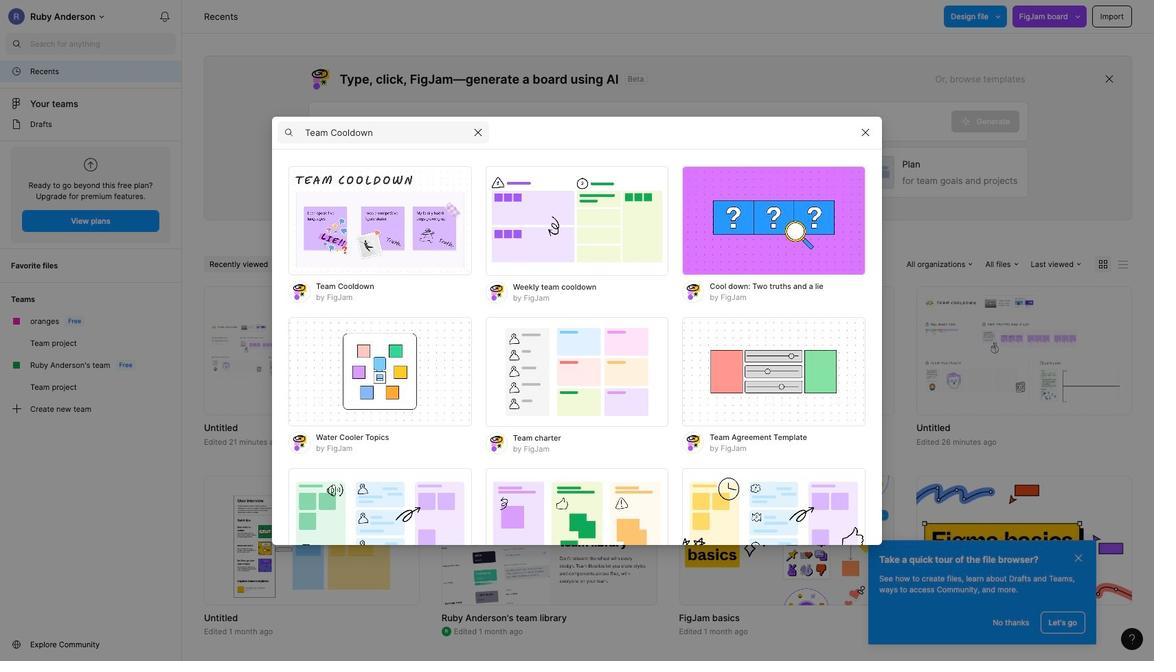 Task type: describe. For each thing, give the bounding box(es) containing it.
bell 32 image
[[154, 5, 176, 27]]

team cooldown image
[[289, 166, 472, 276]]

team weekly image
[[289, 468, 472, 578]]

team charter image
[[486, 317, 669, 427]]

cool down: two truths and a lie image
[[683, 166, 866, 276]]

Search templates text field
[[305, 124, 467, 141]]

search 32 image
[[5, 33, 27, 55]]



Task type: vqa. For each thing, say whether or not it's contained in the screenshot.
SEARCH 32 ICON on the left of the page
yes



Task type: locate. For each thing, give the bounding box(es) containing it.
dialog
[[272, 116, 883, 662]]

weekly team cooldown image
[[486, 166, 669, 276]]

page 16 image
[[11, 119, 22, 130]]

community 16 image
[[11, 640, 22, 651]]

team stand up image
[[486, 468, 669, 578]]

Search for anything text field
[[30, 38, 176, 49]]

team meeting agenda image
[[683, 468, 866, 578]]

Ex: A weekly team meeting, starting with an ice breaker field
[[309, 102, 952, 141]]

team agreement template image
[[683, 317, 866, 427]]

recent 16 image
[[11, 66, 22, 77]]

water cooler topics image
[[289, 317, 472, 427]]

file thumbnail image
[[449, 295, 651, 407], [686, 295, 888, 407], [924, 295, 1126, 407], [211, 324, 413, 379], [442, 477, 657, 606], [679, 477, 895, 606], [917, 477, 1133, 606], [234, 483, 390, 599]]



